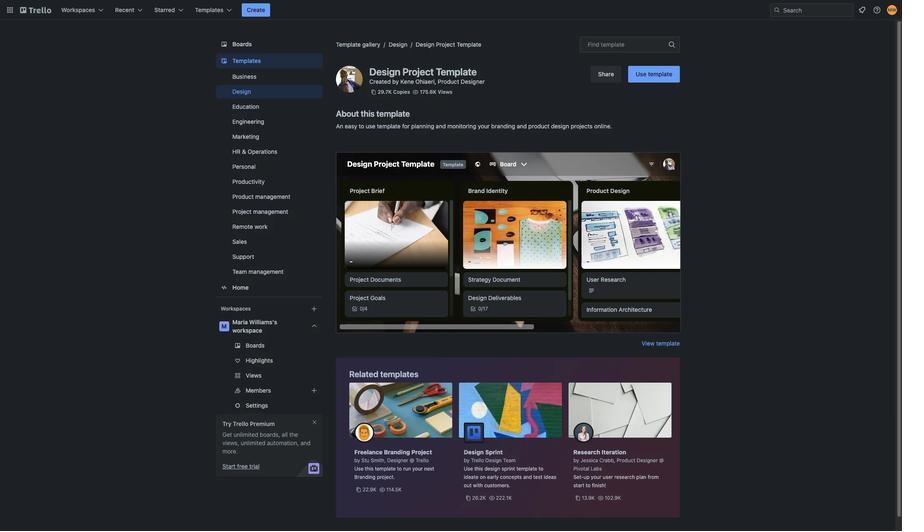 Task type: describe. For each thing, give the bounding box(es) containing it.
trello inside design sprint by trello design team use this design sprint template to ideate on early concepts and test ideas out with customers.
[[471, 457, 484, 464]]

views inside views link
[[246, 372, 262, 379]]

start
[[223, 463, 236, 470]]

to inside design sprint by trello design team use this design sprint template to ideate on early concepts and test ideas out with customers.
[[539, 466, 544, 472]]

hr & operations link
[[216, 145, 323, 158]]

with
[[473, 482, 483, 489]]

project management
[[233, 208, 288, 215]]

ideate
[[464, 474, 479, 480]]

and inside design sprint by trello design team use this design sprint template to ideate on early concepts and test ideas out with customers.
[[523, 474, 532, 480]]

product inside the design project template created by kene ohiaeri, product designer
[[438, 78, 459, 85]]

project down primary element
[[436, 41, 455, 48]]

22.9k
[[363, 487, 376, 493]]

settings
[[246, 402, 268, 409]]

design project template link
[[416, 41, 481, 48]]

try
[[223, 420, 232, 427]]

and right planning
[[436, 123, 446, 130]]

project inside freelance branding project by stu smith, designer @ trello use this template to run your next branding project.
[[411, 449, 432, 456]]

open information menu image
[[873, 6, 881, 14]]

work
[[255, 223, 268, 230]]

recent
[[115, 6, 134, 13]]

remote work link
[[216, 220, 323, 233]]

workspaces inside popup button
[[61, 6, 95, 13]]

design down sprint on the right
[[485, 457, 502, 464]]

by inside freelance branding project by stu smith, designer @ trello use this template to run your next branding project.
[[354, 457, 360, 464]]

template inside view template link
[[656, 340, 680, 347]]

design project template created by kene ohiaeri, product designer
[[369, 66, 485, 85]]

starred button
[[149, 3, 188, 17]]

designer for by
[[637, 457, 658, 464]]

share
[[598, 70, 614, 78]]

home image
[[219, 283, 229, 293]]

monitoring
[[447, 123, 476, 130]]

get
[[223, 431, 232, 438]]

stu
[[361, 457, 369, 464]]

up
[[584, 474, 590, 480]]

boards for views
[[246, 342, 265, 349]]

maria
[[233, 319, 248, 326]]

start free trial
[[223, 463, 260, 470]]

views link
[[216, 369, 323, 382]]

pivotal
[[574, 466, 589, 472]]

recent button
[[110, 3, 148, 17]]

your for template
[[478, 123, 490, 130]]

branding
[[491, 123, 515, 130]]

research
[[615, 474, 635, 480]]

engineering link
[[216, 115, 323, 128]]

template inside find template field
[[601, 41, 625, 48]]

&
[[242, 148, 246, 155]]

business
[[233, 73, 257, 80]]

set-
[[574, 474, 584, 480]]

project inside the design project template created by kene ohiaeri, product designer
[[402, 66, 434, 78]]

members
[[246, 387, 271, 394]]

stu smith, designer @ trello image
[[354, 423, 374, 443]]

@ for iteration
[[659, 457, 664, 464]]

design down trello design team icon
[[464, 449, 484, 456]]

boards,
[[260, 431, 280, 438]]

personal link
[[216, 160, 323, 173]]

design sprint by trello design team use this design sprint template to ideate on early concepts and test ideas out with customers.
[[464, 449, 556, 489]]

early
[[487, 474, 499, 480]]

jessica
[[581, 457, 598, 464]]

find
[[588, 41, 599, 48]]

workspaces button
[[56, 3, 108, 17]]

marketing link
[[216, 130, 323, 143]]

home link
[[216, 280, 323, 295]]

trello design team image
[[464, 423, 484, 443]]

designer inside the design project template created by kene ohiaeri, product designer
[[461, 78, 485, 85]]

support
[[233, 253, 254, 260]]

more.
[[223, 448, 238, 455]]

sprint
[[485, 449, 503, 456]]

102.9k
[[605, 495, 621, 501]]

29.7k copies
[[378, 89, 410, 95]]

labs
[[591, 466, 602, 472]]

and inside try trello premium get unlimited boards, all the views, unlimited automation, and more.
[[301, 439, 311, 447]]

0 notifications image
[[857, 5, 867, 15]]

0 horizontal spatial product
[[233, 193, 254, 200]]

175.6k
[[420, 89, 437, 95]]

iteration
[[602, 449, 626, 456]]

boards link for views
[[216, 339, 323, 352]]

about
[[336, 109, 359, 118]]

@ for branding
[[410, 457, 414, 464]]

smith,
[[371, 457, 386, 464]]

members link
[[216, 384, 323, 397]]

to inside freelance branding project by stu smith, designer @ trello use this template to run your next branding project.
[[397, 466, 402, 472]]

williams's
[[249, 319, 277, 326]]

1 vertical spatial branding
[[354, 474, 376, 480]]

design right gallery on the left top of the page
[[389, 41, 407, 48]]

education
[[233, 103, 259, 110]]

222.1k
[[496, 495, 512, 501]]

easy
[[345, 123, 357, 130]]

jessica crabb, product designer @ pivotal labs image
[[574, 423, 594, 443]]

online.
[[594, 123, 612, 130]]

start
[[574, 482, 584, 489]]

views,
[[223, 439, 239, 447]]

1 vertical spatial templates
[[233, 57, 261, 64]]

1 vertical spatial design link
[[216, 85, 323, 98]]

use inside design sprint by trello design team use this design sprint template to ideate on early concepts and test ideas out with customers.
[[464, 466, 473, 472]]

planning
[[411, 123, 434, 130]]

copies
[[393, 89, 410, 95]]

test
[[533, 474, 542, 480]]

create a workspace image
[[309, 304, 319, 314]]

26.2k
[[472, 495, 486, 501]]

search image
[[774, 7, 780, 13]]

m
[[222, 323, 227, 330]]

trello inside freelance branding project by stu smith, designer @ trello use this template to run your next branding project.
[[416, 457, 429, 464]]

sales link
[[216, 235, 323, 248]]

template for design project template created by kene ohiaeri, product designer
[[436, 66, 477, 78]]

marketing
[[233, 133, 260, 140]]

templates button
[[190, 3, 237, 17]]

highlights link
[[216, 354, 323, 367]]

hr & operations
[[233, 148, 278, 155]]

this inside design sprint by trello design team use this design sprint template to ideate on early concepts and test ideas out with customers.
[[475, 466, 483, 472]]

add image
[[309, 386, 319, 396]]

the
[[290, 431, 298, 438]]

template for design project template
[[457, 41, 481, 48]]

29.7k
[[378, 89, 392, 95]]

productivity
[[233, 178, 265, 185]]

automation,
[[267, 439, 299, 447]]

your inside freelance branding project by stu smith, designer @ trello use this template to run your next branding project.
[[412, 466, 423, 472]]



Task type: locate. For each thing, give the bounding box(es) containing it.
boards link up templates link in the top of the page
[[216, 37, 323, 52]]

related templates
[[349, 369, 419, 379]]

design up early
[[485, 466, 500, 472]]

project.
[[377, 474, 395, 480]]

use down stu at the bottom of page
[[354, 466, 364, 472]]

Search field
[[780, 4, 853, 16]]

use inside freelance branding project by stu smith, designer @ trello use this template to run your next branding project.
[[354, 466, 364, 472]]

0 vertical spatial design link
[[389, 41, 407, 48]]

related
[[349, 369, 378, 379]]

use up ideate
[[464, 466, 473, 472]]

and right automation,
[[301, 439, 311, 447]]

use
[[636, 70, 647, 78], [354, 466, 364, 472], [464, 466, 473, 472]]

1 horizontal spatial @
[[659, 457, 664, 464]]

view template link
[[642, 339, 680, 348]]

management for project management
[[253, 208, 288, 215]]

templates
[[380, 369, 419, 379]]

1 horizontal spatial design
[[551, 123, 569, 130]]

2 @ from the left
[[659, 457, 664, 464]]

settings link
[[216, 399, 323, 412]]

product
[[528, 123, 550, 130]]

0 horizontal spatial views
[[246, 372, 262, 379]]

to down up
[[586, 482, 591, 489]]

designer inside the research iteration by jessica crabb, product designer @ pivotal labs set-up your user research plan from start to finish!
[[637, 457, 658, 464]]

template inside 'use template' button
[[648, 70, 672, 78]]

projects
[[571, 123, 593, 130]]

unlimited down boards,
[[241, 439, 266, 447]]

1 horizontal spatial product
[[438, 78, 459, 85]]

1 horizontal spatial use
[[464, 466, 473, 472]]

your for by
[[591, 474, 601, 480]]

this inside about this template an easy to use template for planning and monitoring your branding and product design projects online.
[[361, 109, 375, 118]]

1 vertical spatial workspaces
[[221, 306, 251, 312]]

project
[[436, 41, 455, 48], [402, 66, 434, 78], [233, 208, 252, 215], [411, 449, 432, 456]]

2 boards link from the top
[[216, 339, 323, 352]]

1 vertical spatial team
[[503, 457, 516, 464]]

0 vertical spatial your
[[478, 123, 490, 130]]

trello up the on
[[471, 457, 484, 464]]

create button
[[242, 3, 270, 17]]

project up next
[[411, 449, 432, 456]]

template
[[336, 41, 361, 48], [457, 41, 481, 48], [436, 66, 477, 78]]

1 vertical spatial design
[[485, 466, 500, 472]]

hr
[[233, 148, 241, 155]]

ideas
[[544, 474, 556, 480]]

0 horizontal spatial use
[[354, 466, 364, 472]]

board image
[[219, 39, 229, 49]]

this up the on
[[475, 466, 483, 472]]

designer for project
[[387, 457, 408, 464]]

and left product
[[517, 123, 527, 130]]

1 vertical spatial management
[[253, 208, 288, 215]]

templates link
[[216, 53, 323, 68]]

designer inside freelance branding project by stu smith, designer @ trello use this template to run your next branding project.
[[387, 457, 408, 464]]

trello inside try trello premium get unlimited boards, all the views, unlimited automation, and more.
[[233, 420, 249, 427]]

design inside the design project template created by kene ohiaeri, product designer
[[369, 66, 400, 78]]

templates up business on the top left of page
[[233, 57, 261, 64]]

from
[[648, 474, 659, 480]]

by inside the research iteration by jessica crabb, product designer @ pivotal labs set-up your user research plan from start to finish!
[[574, 457, 579, 464]]

management down productivity link
[[255, 193, 291, 200]]

this down stu at the bottom of page
[[365, 466, 374, 472]]

1 horizontal spatial team
[[503, 457, 516, 464]]

views up members
[[246, 372, 262, 379]]

boards for home
[[233, 40, 252, 48]]

0 horizontal spatial @
[[410, 457, 414, 464]]

1 vertical spatial boards link
[[216, 339, 323, 352]]

designer up run
[[387, 457, 408, 464]]

team management
[[233, 268, 284, 275]]

0 vertical spatial branding
[[384, 449, 410, 456]]

use
[[366, 123, 375, 130]]

design up the design project template created by kene ohiaeri, product designer
[[416, 41, 434, 48]]

boards right board icon
[[233, 40, 252, 48]]

1 horizontal spatial your
[[478, 123, 490, 130]]

your inside about this template an easy to use template for planning and monitoring your branding and product design projects online.
[[478, 123, 490, 130]]

0 vertical spatial workspaces
[[61, 6, 95, 13]]

management down 'product management' link
[[253, 208, 288, 215]]

to up test
[[539, 466, 544, 472]]

by left stu at the bottom of page
[[354, 457, 360, 464]]

2 horizontal spatial product
[[617, 457, 635, 464]]

template inside design sprint by trello design team use this design sprint template to ideate on early concepts and test ideas out with customers.
[[517, 466, 537, 472]]

finish!
[[592, 482, 606, 489]]

2 horizontal spatial designer
[[637, 457, 658, 464]]

to inside the research iteration by jessica crabb, product designer @ pivotal labs set-up your user research plan from start to finish!
[[586, 482, 591, 489]]

project management link
[[216, 205, 323, 218]]

design right product
[[551, 123, 569, 130]]

0 horizontal spatial designer
[[387, 457, 408, 464]]

start free trial button
[[223, 462, 260, 471]]

design link down business link at the left of the page
[[216, 85, 323, 98]]

designer up plan
[[637, 457, 658, 464]]

sales
[[233, 238, 247, 245]]

0 horizontal spatial design link
[[216, 85, 323, 98]]

design down business on the top left of page
[[233, 88, 251, 95]]

by up ideate
[[464, 457, 470, 464]]

template
[[601, 41, 625, 48], [648, 70, 672, 78], [376, 109, 410, 118], [377, 123, 401, 130], [656, 340, 680, 347], [375, 466, 396, 472], [517, 466, 537, 472]]

back to home image
[[20, 3, 51, 17]]

template down design project template
[[436, 66, 477, 78]]

1 vertical spatial boards
[[246, 342, 265, 349]]

concepts
[[500, 474, 522, 480]]

branding
[[384, 449, 410, 456], [354, 474, 376, 480]]

sprint
[[502, 466, 515, 472]]

gallery
[[362, 41, 380, 48]]

1 @ from the left
[[410, 457, 414, 464]]

0 horizontal spatial team
[[233, 268, 247, 275]]

1 horizontal spatial design link
[[389, 41, 407, 48]]

to left run
[[397, 466, 402, 472]]

design link right gallery on the left top of the page
[[389, 41, 407, 48]]

template board image
[[219, 56, 229, 66]]

unlimited
[[234, 431, 259, 438], [241, 439, 266, 447]]

premium
[[250, 420, 275, 427]]

template left gallery on the left top of the page
[[336, 41, 361, 48]]

1 horizontal spatial branding
[[384, 449, 410, 456]]

kene ohiaeri, product designer image
[[336, 66, 363, 93]]

0 vertical spatial team
[[233, 268, 247, 275]]

branding up 22.9k
[[354, 474, 376, 480]]

team inside team management 'link'
[[233, 268, 247, 275]]

use template button
[[628, 66, 680, 83]]

find template
[[588, 41, 625, 48]]

freelance
[[354, 449, 383, 456]]

template inside the design project template created by kene ohiaeri, product designer
[[436, 66, 477, 78]]

and left test
[[523, 474, 532, 480]]

template inside freelance branding project by stu smith, designer @ trello use this template to run your next branding project.
[[375, 466, 396, 472]]

design inside about this template an easy to use template for planning and monitoring your branding and product design projects online.
[[551, 123, 569, 130]]

2 vertical spatial management
[[249, 268, 284, 275]]

user
[[603, 474, 613, 480]]

0 horizontal spatial branding
[[354, 474, 376, 480]]

management for product management
[[255, 193, 291, 200]]

trello
[[233, 420, 249, 427], [416, 457, 429, 464], [471, 457, 484, 464]]

by inside the design project template created by kene ohiaeri, product designer
[[392, 78, 399, 85]]

13.9k
[[582, 495, 595, 501]]

1 horizontal spatial views
[[438, 89, 452, 95]]

product management link
[[216, 190, 323, 203]]

crabb,
[[600, 457, 615, 464]]

views
[[438, 89, 452, 95], [246, 372, 262, 379]]

@ inside freelance branding project by stu smith, designer @ trello use this template to run your next branding project.
[[410, 457, 414, 464]]

research
[[574, 449, 600, 456]]

to inside about this template an easy to use template for planning and monitoring your branding and product design projects online.
[[359, 123, 364, 130]]

this
[[361, 109, 375, 118], [365, 466, 374, 472], [475, 466, 483, 472]]

your
[[478, 123, 490, 130], [412, 466, 423, 472], [591, 474, 601, 480]]

design up created
[[369, 66, 400, 78]]

project up "ohiaeri,"
[[402, 66, 434, 78]]

about this template an easy to use template for planning and monitoring your branding and product design projects online.
[[336, 109, 612, 130]]

1 horizontal spatial workspaces
[[221, 306, 251, 312]]

workspaces
[[61, 6, 95, 13], [221, 306, 251, 312]]

business link
[[216, 70, 323, 83]]

maria williams (mariawilliams94) image
[[887, 5, 897, 15]]

use inside button
[[636, 70, 647, 78]]

team inside design sprint by trello design team use this design sprint template to ideate on early concepts and test ideas out with customers.
[[503, 457, 516, 464]]

project up remote
[[233, 208, 252, 215]]

boards link up highlights link
[[216, 339, 323, 352]]

2 horizontal spatial use
[[636, 70, 647, 78]]

design project template
[[416, 41, 481, 48]]

template gallery link
[[336, 41, 380, 48]]

productivity link
[[216, 175, 323, 188]]

by up pivotal
[[574, 457, 579, 464]]

view template
[[642, 340, 680, 347]]

on
[[480, 474, 486, 480]]

views right 175.6k
[[438, 89, 452, 95]]

2 horizontal spatial your
[[591, 474, 601, 480]]

1 vertical spatial product
[[233, 193, 254, 200]]

research iteration by jessica crabb, product designer @ pivotal labs set-up your user research plan from start to finish!
[[574, 449, 664, 489]]

design inside design sprint by trello design team use this design sprint template to ideate on early concepts and test ideas out with customers.
[[485, 466, 500, 472]]

your down labs at the right of the page
[[591, 474, 601, 480]]

boards up "highlights"
[[246, 342, 265, 349]]

view
[[642, 340, 655, 347]]

1 vertical spatial unlimited
[[241, 439, 266, 447]]

operations
[[248, 148, 278, 155]]

this inside freelance branding project by stu smith, designer @ trello use this template to run your next branding project.
[[365, 466, 374, 472]]

1 horizontal spatial designer
[[461, 78, 485, 85]]

by up 29.7k copies
[[392, 78, 399, 85]]

team down support
[[233, 268, 247, 275]]

run
[[403, 466, 411, 472]]

template down primary element
[[457, 41, 481, 48]]

your inside the research iteration by jessica crabb, product designer @ pivotal labs set-up your user research plan from start to finish!
[[591, 474, 601, 480]]

primary element
[[0, 0, 902, 20]]

0 vertical spatial unlimited
[[234, 431, 259, 438]]

design
[[389, 41, 407, 48], [416, 41, 434, 48], [369, 66, 400, 78], [233, 88, 251, 95], [464, 449, 484, 456], [485, 457, 502, 464]]

product down iteration
[[617, 457, 635, 464]]

1 vertical spatial your
[[412, 466, 423, 472]]

an
[[336, 123, 343, 130]]

share button
[[591, 66, 622, 83]]

use template
[[636, 70, 672, 78]]

switch to… image
[[6, 6, 14, 14]]

remote work
[[233, 223, 268, 230]]

ohiaeri,
[[415, 78, 436, 85]]

trial
[[250, 463, 260, 470]]

0 horizontal spatial your
[[412, 466, 423, 472]]

0 horizontal spatial workspaces
[[61, 6, 95, 13]]

0 horizontal spatial trello
[[233, 420, 249, 427]]

management inside 'link'
[[249, 268, 284, 275]]

create
[[247, 6, 265, 13]]

starred
[[154, 6, 175, 13]]

support link
[[216, 250, 323, 263]]

templates up board icon
[[195, 6, 223, 13]]

your right run
[[412, 466, 423, 472]]

by inside design sprint by trello design team use this design sprint template to ideate on early concepts and test ideas out with customers.
[[464, 457, 470, 464]]

1 boards link from the top
[[216, 37, 323, 52]]

highlights
[[246, 357, 273, 364]]

product down productivity at the left
[[233, 193, 254, 200]]

trello right try
[[233, 420, 249, 427]]

1 horizontal spatial trello
[[416, 457, 429, 464]]

product up the 175.6k views
[[438, 78, 459, 85]]

home
[[233, 284, 249, 291]]

product management
[[233, 193, 291, 200]]

0 vertical spatial boards link
[[216, 37, 323, 52]]

0 vertical spatial product
[[438, 78, 459, 85]]

management down support link
[[249, 268, 284, 275]]

2 vertical spatial product
[[617, 457, 635, 464]]

0 vertical spatial management
[[255, 193, 291, 200]]

by
[[392, 78, 399, 85], [354, 457, 360, 464], [464, 457, 470, 464], [574, 457, 579, 464]]

this up 'use' in the top of the page
[[361, 109, 375, 118]]

@ inside the research iteration by jessica crabb, product designer @ pivotal labs set-up your user research plan from start to finish!
[[659, 457, 664, 464]]

your left branding
[[478, 123, 490, 130]]

template gallery
[[336, 41, 380, 48]]

trello up next
[[416, 457, 429, 464]]

templates inside popup button
[[195, 6, 223, 13]]

0 vertical spatial design
[[551, 123, 569, 130]]

management for team management
[[249, 268, 284, 275]]

product inside the research iteration by jessica crabb, product designer @ pivotal labs set-up your user research plan from start to finish!
[[617, 457, 635, 464]]

branding up run
[[384, 449, 410, 456]]

2 vertical spatial your
[[591, 474, 601, 480]]

unlimited up 'views,'
[[234, 431, 259, 438]]

0 vertical spatial boards
[[233, 40, 252, 48]]

2 horizontal spatial trello
[[471, 457, 484, 464]]

0 vertical spatial views
[[438, 89, 452, 95]]

to left 'use' in the top of the page
[[359, 123, 364, 130]]

use down find template field
[[636, 70, 647, 78]]

1 vertical spatial views
[[246, 372, 262, 379]]

1 horizontal spatial templates
[[233, 57, 261, 64]]

designer up about this template an easy to use template for planning and monitoring your branding and product design projects online.
[[461, 78, 485, 85]]

for
[[402, 123, 410, 130]]

boards
[[233, 40, 252, 48], [246, 342, 265, 349]]

all
[[282, 431, 288, 438]]

175.6k views
[[420, 89, 452, 95]]

team up the sprint
[[503, 457, 516, 464]]

0 horizontal spatial templates
[[195, 6, 223, 13]]

boards link for home
[[216, 37, 323, 52]]

Find template field
[[580, 37, 680, 53]]

0 vertical spatial templates
[[195, 6, 223, 13]]

0 horizontal spatial design
[[485, 466, 500, 472]]



Task type: vqa. For each thing, say whether or not it's contained in the screenshot.


